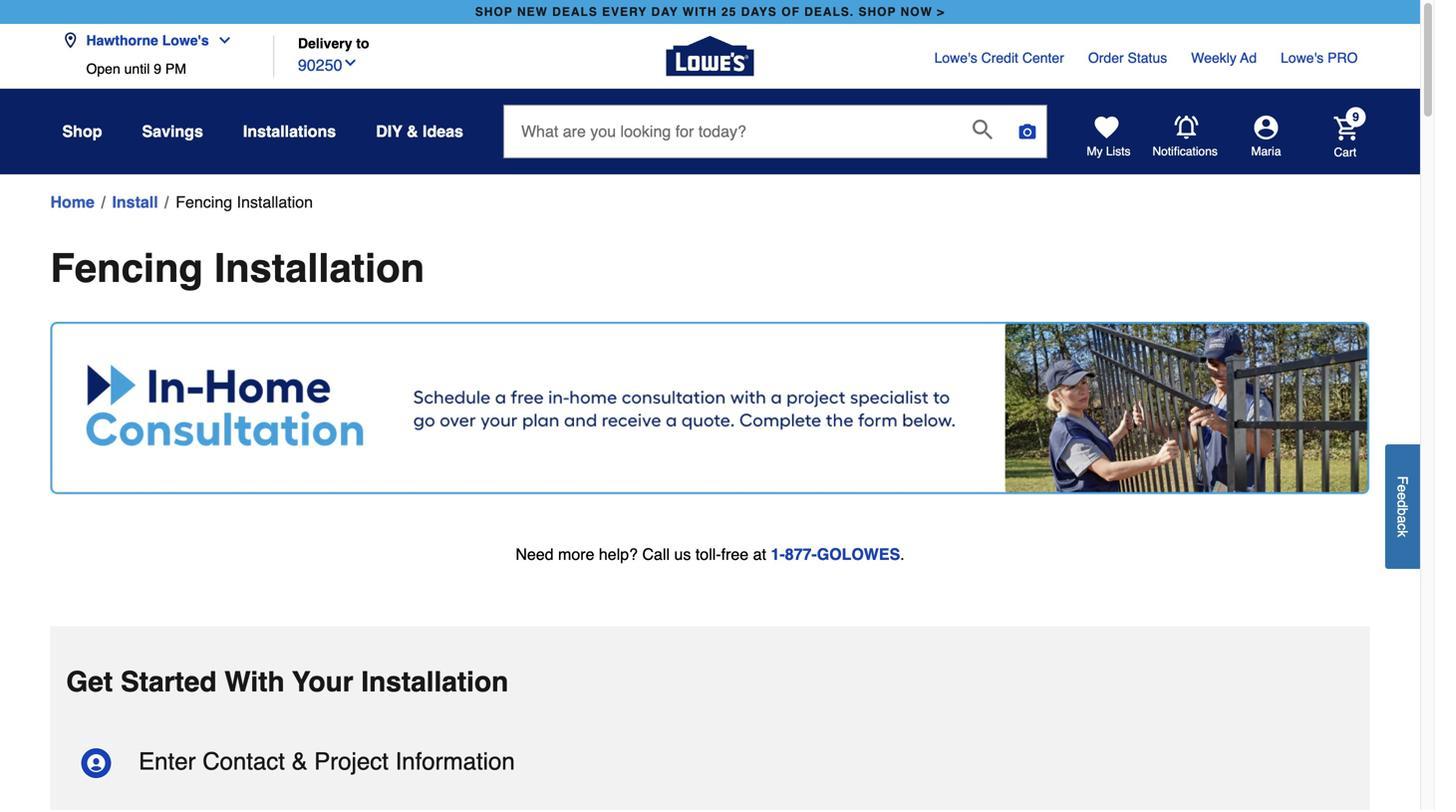 Task type: describe. For each thing, give the bounding box(es) containing it.
every
[[602, 5, 647, 19]]

get started with your installation
[[66, 666, 509, 698]]

c
[[1395, 524, 1411, 531]]

hawthorne
[[86, 32, 158, 48]]

f
[[1395, 476, 1411, 485]]

order status link
[[1089, 48, 1168, 68]]

lowe's for lowe's credit center
[[935, 50, 978, 66]]

lowe's home improvement logo image
[[667, 12, 754, 100]]

0 vertical spatial fencing
[[176, 193, 232, 211]]

my lists link
[[1087, 116, 1131, 160]]

notifications
[[1153, 145, 1218, 159]]

shop new deals every day with 25 days of deals. shop now >
[[475, 5, 945, 19]]

1-
[[771, 545, 785, 564]]

1 vertical spatial fencing installation
[[50, 245, 425, 291]]

877-
[[785, 545, 817, 564]]

chevron down image inside hawthorne lowe's button
[[209, 32, 233, 48]]

days
[[741, 5, 777, 19]]

.
[[901, 545, 905, 564]]

lowe's pro link
[[1281, 48, 1358, 68]]

>
[[937, 5, 945, 19]]

maria button
[[1219, 116, 1315, 160]]

Search Query text field
[[504, 106, 957, 158]]

weekly ad link
[[1192, 48, 1257, 68]]

open until 9 pm
[[86, 61, 186, 77]]

day
[[652, 5, 679, 19]]

0 vertical spatial installation
[[237, 193, 313, 211]]

1 horizontal spatial 9
[[1353, 110, 1360, 124]]

90250 button
[[298, 51, 358, 77]]

toll-
[[696, 545, 721, 564]]

shop button
[[62, 114, 102, 150]]

search image
[[973, 120, 993, 140]]

installations
[[243, 122, 336, 141]]

started
[[121, 666, 217, 698]]

call
[[643, 545, 670, 564]]

information
[[395, 748, 515, 775]]

1 shop from the left
[[475, 5, 513, 19]]

1 vertical spatial fencing
[[50, 245, 203, 291]]

lowe's inside button
[[162, 32, 209, 48]]

lowe's for lowe's pro
[[1281, 50, 1324, 66]]

order status
[[1089, 50, 1168, 66]]

0 vertical spatial fencing installation
[[176, 193, 313, 211]]

schedule a free in-home consultation to go over your plan and receive a quote. image
[[50, 322, 1370, 495]]

diy & ideas button
[[376, 114, 464, 150]]

& inside button
[[407, 122, 418, 141]]

90250
[[298, 56, 342, 74]]

savings button
[[142, 114, 203, 150]]

a
[[1395, 516, 1411, 524]]

2 shop from the left
[[859, 5, 897, 19]]

need more help? call us toll-free at 1-877-golowes .
[[516, 545, 905, 564]]

deals.
[[805, 5, 855, 19]]

with
[[683, 5, 717, 19]]

pm
[[165, 61, 186, 77]]

savings
[[142, 122, 203, 141]]

now
[[901, 5, 933, 19]]

0 horizontal spatial &
[[292, 748, 308, 775]]

until
[[124, 61, 150, 77]]

home
[[50, 193, 95, 211]]

k
[[1395, 531, 1411, 537]]

us
[[675, 545, 691, 564]]

b
[[1395, 508, 1411, 516]]

lowe's home improvement cart image
[[1335, 116, 1358, 140]]

ad
[[1241, 50, 1257, 66]]

status
[[1128, 50, 1168, 66]]

delivery to
[[298, 35, 369, 51]]

chevron down image inside 90250 button
[[342, 55, 358, 71]]

installations button
[[243, 114, 336, 150]]

f e e d b a c k
[[1395, 476, 1411, 537]]

at
[[753, 545, 767, 564]]

with
[[225, 666, 285, 698]]

home link
[[50, 190, 95, 214]]

free
[[721, 545, 749, 564]]



Task type: vqa. For each thing, say whether or not it's contained in the screenshot.
First
no



Task type: locate. For each thing, give the bounding box(es) containing it.
get
[[66, 666, 113, 698]]

0 horizontal spatial 9
[[154, 61, 162, 77]]

0 horizontal spatial shop
[[475, 5, 513, 19]]

project
[[314, 748, 389, 775]]

enter contact & project information
[[139, 748, 515, 775]]

None search field
[[503, 105, 1048, 177]]

center
[[1023, 50, 1065, 66]]

1 horizontal spatial shop
[[859, 5, 897, 19]]

contact
[[203, 748, 285, 775]]

lowe's home improvement notification center image
[[1175, 116, 1199, 140]]

diy & ideas
[[376, 122, 464, 141]]

your
[[292, 666, 354, 698]]

e up b
[[1395, 492, 1411, 500]]

1 vertical spatial &
[[292, 748, 308, 775]]

1 vertical spatial installation
[[214, 245, 425, 291]]

install link
[[112, 190, 158, 214]]

my lists
[[1087, 145, 1131, 159]]

fencing installation down fencing installation link
[[50, 245, 425, 291]]

deals
[[553, 5, 598, 19]]

lowe's left credit
[[935, 50, 978, 66]]

weekly ad
[[1192, 50, 1257, 66]]

lowe's home improvement lists image
[[1095, 116, 1119, 140]]

1-877-golowes link
[[771, 545, 901, 564]]

2 e from the top
[[1395, 492, 1411, 500]]

9
[[154, 61, 162, 77], [1353, 110, 1360, 124]]

0 vertical spatial 9
[[154, 61, 162, 77]]

d
[[1395, 500, 1411, 508]]

cart
[[1335, 145, 1357, 159]]

shop left "new"
[[475, 5, 513, 19]]

shop
[[62, 122, 102, 141]]

1 e from the top
[[1395, 485, 1411, 492]]

1 horizontal spatial &
[[407, 122, 418, 141]]

ideas
[[423, 122, 464, 141]]

fencing installation link
[[176, 190, 313, 214]]

shop new deals every day with 25 days of deals. shop now > link
[[471, 0, 949, 24]]

diy
[[376, 122, 403, 141]]

contact and project information image
[[80, 748, 112, 780]]

2 vertical spatial installation
[[361, 666, 509, 698]]

9 up cart
[[1353, 110, 1360, 124]]

lowe's left pro
[[1281, 50, 1324, 66]]

&
[[407, 122, 418, 141], [292, 748, 308, 775]]

hawthorne lowe's
[[86, 32, 209, 48]]

0 vertical spatial &
[[407, 122, 418, 141]]

delivery
[[298, 35, 352, 51]]

to
[[356, 35, 369, 51]]

hawthorne lowe's button
[[62, 20, 241, 61]]

fencing right install
[[176, 193, 232, 211]]

e up d
[[1395, 485, 1411, 492]]

lowe's credit center
[[935, 50, 1065, 66]]

2 horizontal spatial lowe's
[[1281, 50, 1324, 66]]

need
[[516, 545, 554, 564]]

of
[[782, 5, 800, 19]]

help?
[[599, 545, 638, 564]]

credit
[[982, 50, 1019, 66]]

9 left pm
[[154, 61, 162, 77]]

& right diy
[[407, 122, 418, 141]]

1 horizontal spatial chevron down image
[[342, 55, 358, 71]]

more
[[558, 545, 595, 564]]

lowe's pro
[[1281, 50, 1358, 66]]

pro
[[1328, 50, 1358, 66]]

lists
[[1107, 145, 1131, 159]]

fencing installation
[[176, 193, 313, 211], [50, 245, 425, 291]]

location image
[[62, 32, 78, 48]]

shop left now
[[859, 5, 897, 19]]

new
[[517, 5, 548, 19]]

25
[[722, 5, 737, 19]]

f e e d b a c k button
[[1386, 445, 1421, 569]]

enter
[[139, 748, 196, 775]]

order
[[1089, 50, 1124, 66]]

weekly
[[1192, 50, 1237, 66]]

& left project
[[292, 748, 308, 775]]

1 vertical spatial 9
[[1353, 110, 1360, 124]]

fencing installation down installations button
[[176, 193, 313, 211]]

shop
[[475, 5, 513, 19], [859, 5, 897, 19]]

golowes
[[817, 545, 901, 564]]

0 horizontal spatial chevron down image
[[209, 32, 233, 48]]

lowe's
[[162, 32, 209, 48], [935, 50, 978, 66], [1281, 50, 1324, 66]]

my
[[1087, 145, 1103, 159]]

open
[[86, 61, 120, 77]]

installation
[[237, 193, 313, 211], [214, 245, 425, 291], [361, 666, 509, 698]]

maria
[[1252, 145, 1282, 159]]

fencing
[[176, 193, 232, 211], [50, 245, 203, 291]]

0 horizontal spatial lowe's
[[162, 32, 209, 48]]

fencing down install link
[[50, 245, 203, 291]]

chevron down image
[[209, 32, 233, 48], [342, 55, 358, 71]]

lowe's up pm
[[162, 32, 209, 48]]

lowe's credit center link
[[935, 48, 1065, 68]]

1 horizontal spatial lowe's
[[935, 50, 978, 66]]

1 vertical spatial chevron down image
[[342, 55, 358, 71]]

camera image
[[1018, 122, 1038, 142]]

0 vertical spatial chevron down image
[[209, 32, 233, 48]]

install
[[112, 193, 158, 211]]



